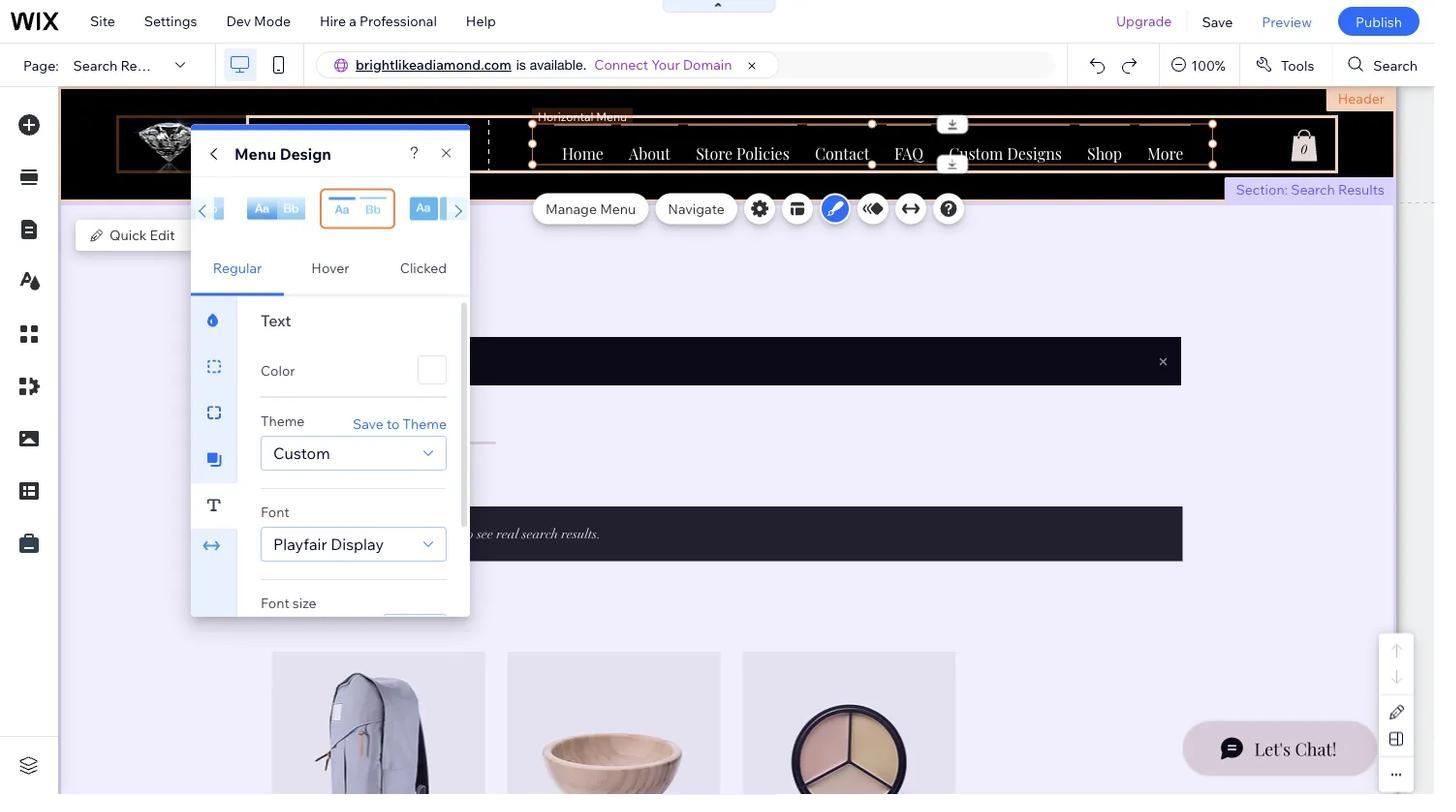 Task type: locate. For each thing, give the bounding box(es) containing it.
domain
[[683, 56, 732, 73]]

results
[[121, 56, 167, 73], [1338, 181, 1385, 198]]

settings for upgrade
[[144, 13, 197, 30]]

theme right to
[[403, 415, 447, 432]]

1 horizontal spatial menu
[[600, 200, 636, 217]]

font size
[[261, 595, 317, 612]]

custom
[[273, 443, 330, 463]]

settings up regular
[[216, 227, 269, 244]]

1 vertical spatial settings
[[216, 227, 269, 244]]

playfair display
[[273, 534, 384, 554]]

menu
[[235, 144, 276, 163], [600, 200, 636, 217]]

text
[[261, 311, 291, 330]]

hire
[[320, 13, 346, 30]]

2 font from the top
[[261, 595, 289, 612]]

0 vertical spatial save
[[1202, 13, 1233, 30]]

0 horizontal spatial results
[[121, 56, 167, 73]]

search right section:
[[1291, 181, 1335, 198]]

navigate
[[668, 200, 725, 217]]

1 font from the top
[[261, 503, 289, 520]]

theme up custom
[[261, 412, 305, 429]]

menu up column
[[235, 144, 276, 163]]

settings up search results
[[144, 13, 197, 30]]

save for save
[[1202, 13, 1233, 30]]

dev mode
[[226, 13, 291, 30]]

save inside button
[[1202, 13, 1233, 30]]

0 horizontal spatial menu
[[235, 144, 276, 163]]

display
[[331, 534, 384, 554]]

menu right "manage"
[[600, 200, 636, 217]]

site
[[90, 13, 115, 30]]

header
[[1338, 90, 1385, 107]]

search inside button
[[1374, 56, 1418, 73]]

0 vertical spatial font
[[261, 503, 289, 520]]

1 vertical spatial save
[[353, 415, 384, 432]]

search down the site
[[73, 56, 118, 73]]

search button
[[1333, 44, 1435, 86]]

font up playfair at the left
[[261, 503, 289, 520]]

column
[[252, 175, 294, 189]]

1 vertical spatial font
[[261, 595, 289, 612]]

0 horizontal spatial settings
[[144, 13, 197, 30]]

save up 100%
[[1202, 13, 1233, 30]]

1 horizontal spatial settings
[[216, 227, 269, 244]]

is
[[516, 57, 526, 73]]

section:
[[1236, 181, 1288, 198]]

2 horizontal spatial search
[[1374, 56, 1418, 73]]

theme
[[261, 412, 305, 429], [403, 415, 447, 432]]

save to theme
[[353, 415, 447, 432]]

regular
[[213, 260, 262, 277]]

0 horizontal spatial save
[[353, 415, 384, 432]]

search
[[73, 56, 118, 73], [1374, 56, 1418, 73], [1291, 181, 1335, 198]]

font left size
[[261, 595, 289, 612]]

save for save to theme
[[353, 415, 384, 432]]

is available. connect your domain
[[516, 56, 732, 73]]

save button
[[1188, 0, 1248, 43]]

1 vertical spatial results
[[1338, 181, 1385, 198]]

0 horizontal spatial search
[[73, 56, 118, 73]]

100% button
[[1160, 44, 1239, 86]]

save
[[1202, 13, 1233, 30], [353, 415, 384, 432]]

settings for header
[[216, 227, 269, 244]]

preview
[[1262, 13, 1312, 30]]

font
[[261, 503, 289, 520], [261, 595, 289, 612]]

color
[[261, 361, 295, 378]]

save left to
[[353, 415, 384, 432]]

a
[[349, 13, 357, 30]]

your
[[652, 56, 680, 73]]

settings
[[144, 13, 197, 30], [216, 227, 269, 244]]

0 vertical spatial settings
[[144, 13, 197, 30]]

quick
[[110, 227, 147, 244]]

mode
[[254, 13, 291, 30]]

0 vertical spatial menu
[[235, 144, 276, 163]]

2
[[297, 175, 303, 189]]

search down the publish button
[[1374, 56, 1418, 73]]

1 horizontal spatial save
[[1202, 13, 1233, 30]]

search results
[[73, 56, 167, 73]]



Task type: describe. For each thing, give the bounding box(es) containing it.
menu design
[[235, 144, 331, 163]]

upgrade
[[1116, 13, 1172, 30]]

manage menu
[[546, 200, 636, 217]]

hire a professional
[[320, 13, 437, 30]]

playfair
[[273, 534, 327, 554]]

help
[[466, 13, 496, 30]]

1 horizontal spatial theme
[[403, 415, 447, 432]]

manage
[[546, 200, 597, 217]]

professional
[[360, 13, 437, 30]]

publish
[[1356, 13, 1402, 30]]

tools
[[1281, 56, 1315, 73]]

section: search results
[[1236, 181, 1385, 198]]

dev
[[226, 13, 251, 30]]

1 horizontal spatial search
[[1291, 181, 1335, 198]]

font for font size
[[261, 595, 289, 612]]

edit
[[150, 227, 175, 244]]

size
[[293, 595, 317, 612]]

font for font
[[261, 503, 289, 520]]

connect
[[594, 56, 649, 73]]

brightlikeadiamond.com
[[356, 56, 512, 73]]

1 vertical spatial menu
[[600, 200, 636, 217]]

design
[[280, 144, 331, 163]]

100%
[[1191, 56, 1226, 73]]

0 vertical spatial results
[[121, 56, 167, 73]]

clicked
[[400, 260, 447, 277]]

1 horizontal spatial results
[[1338, 181, 1385, 198]]

search for search
[[1374, 56, 1418, 73]]

to
[[387, 415, 400, 432]]

available.
[[530, 57, 587, 73]]

column 2
[[252, 175, 303, 189]]

publish button
[[1338, 7, 1420, 36]]

preview button
[[1248, 0, 1327, 43]]

0 horizontal spatial theme
[[261, 412, 305, 429]]

tools button
[[1240, 44, 1332, 86]]

hover
[[311, 260, 350, 277]]

search for search results
[[73, 56, 118, 73]]

quick edit
[[110, 227, 175, 244]]



Task type: vqa. For each thing, say whether or not it's contained in the screenshot.
the left menu
yes



